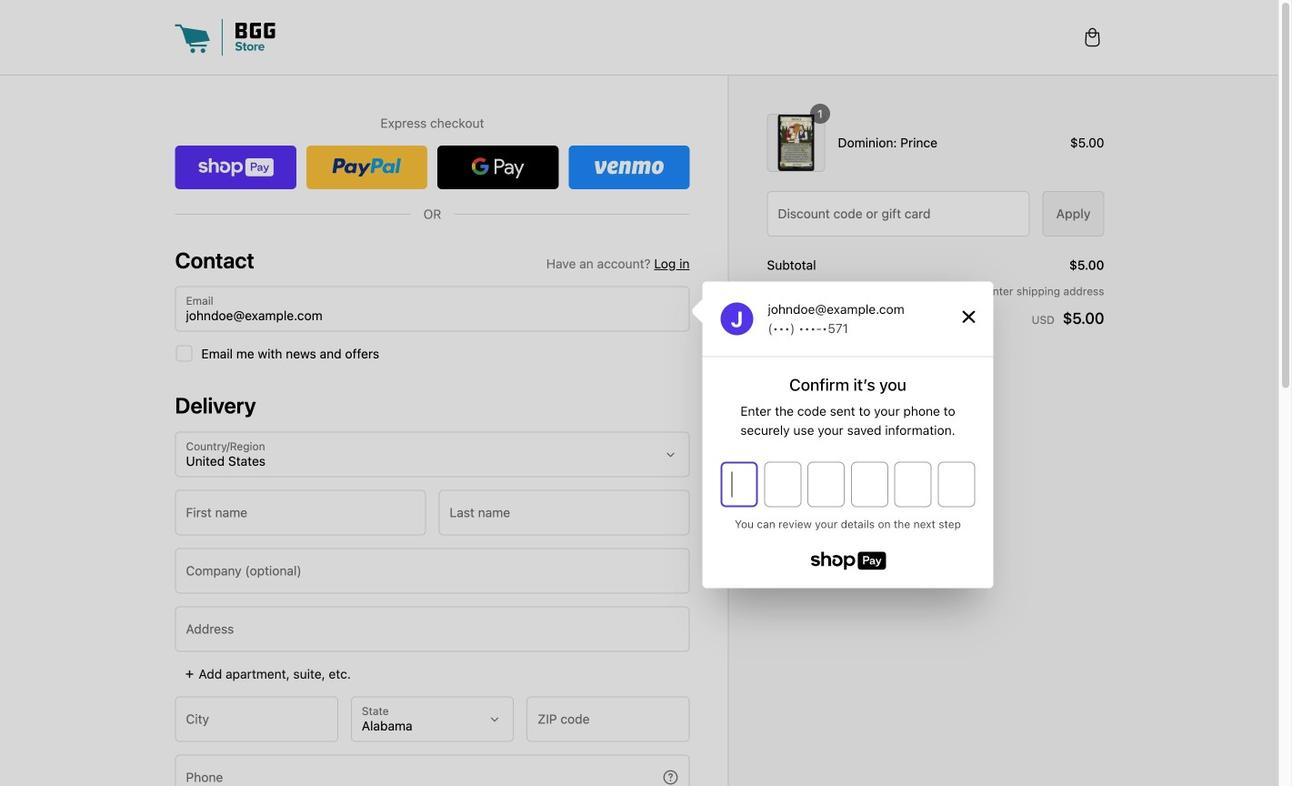 Task type: locate. For each thing, give the bounding box(es) containing it.
4 row from the top
[[767, 306, 1105, 330]]

more information image
[[663, 769, 679, 786]]

table
[[767, 256, 1105, 330]]

2 row from the top
[[767, 256, 1105, 275]]

3 row from the top
[[767, 281, 1105, 300]]

dominion: prince for use with the board game d, dominion, sold at the boardgamegeek store image
[[767, 114, 826, 172]]

None checkbox
[[175, 345, 193, 363]]

cell
[[767, 104, 831, 172]]

row
[[767, 104, 1105, 172], [767, 256, 1105, 275], [767, 281, 1105, 300], [767, 306, 1105, 330]]



Task type: describe. For each thing, give the bounding box(es) containing it.
1 row from the top
[[767, 104, 1105, 172]]



Task type: vqa. For each thing, say whether or not it's contained in the screenshot.
third row from the bottom
yes



